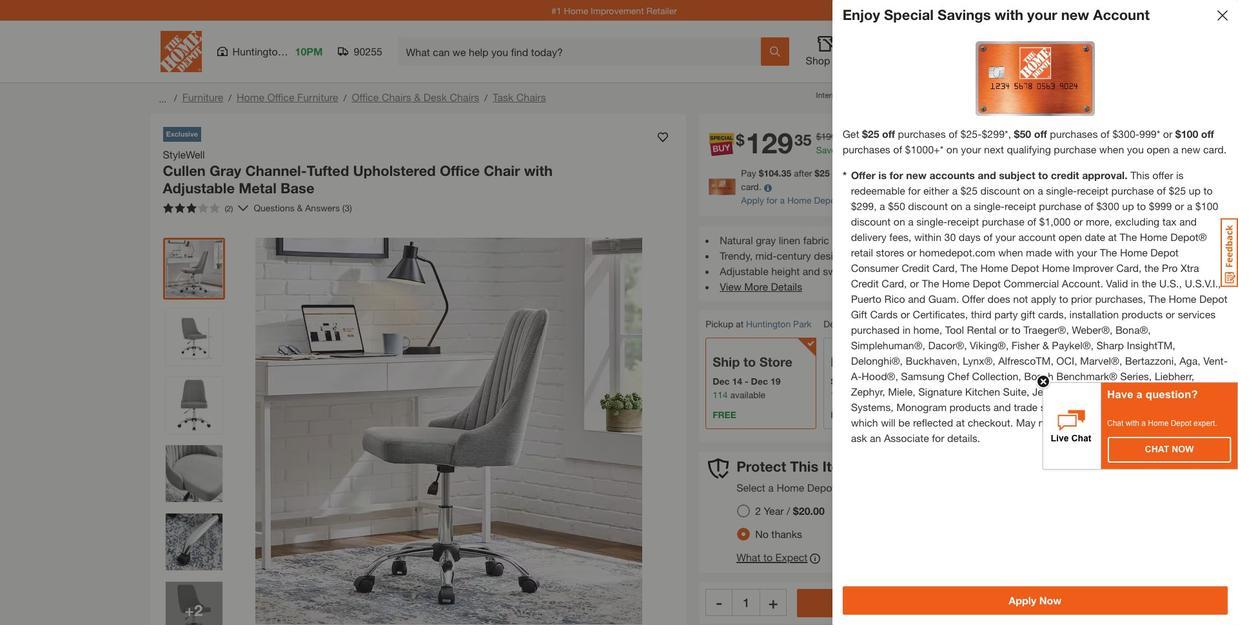 Task type: locate. For each thing, give the bounding box(es) containing it.
$ left 129
[[736, 131, 745, 149]]

gray stylewell task chairs kw hoc 103 1d.4 image
[[165, 514, 222, 570]]

marvel®,
[[1080, 355, 1122, 367]]

for right card
[[908, 184, 921, 197]]

for down info image
[[767, 195, 778, 206]]

home inside ... / furniture / home office furniture / office chairs & desk chairs / task chairs
[[237, 91, 264, 103]]

added
[[928, 265, 958, 278]]

apply now link
[[843, 587, 1228, 615]]

consumer down '*'
[[841, 195, 883, 206]]

or down party
[[999, 324, 1009, 336]]

or
[[1163, 128, 1173, 140], [1175, 200, 1184, 212], [1074, 215, 1083, 228], [907, 246, 917, 259], [910, 277, 919, 290], [901, 308, 910, 320], [1166, 308, 1175, 320], [999, 324, 1009, 336]]

0 vertical spatial offer
[[851, 169, 876, 181]]

$100 inside this offer is redeemable for either a $25 discount on a single-receipt purchase of $25 up to $299, a $50 discount on a single-receipt purchase of $300 up to $999 or a $100 discount on a single-receipt purchase of $1,000 or more, excluding tax and delivery fees, within 30 days of your account open date at the home depot® retail stores or homedepot.com when made with your the home depot consumer credit card, the home depot home improver card, the pro xtra credit card, or the home depot commercial account. valid in the u.s., u.s.v.i., puerto rico and guam. offer does not apply to prior purchases, the home depot gift cards or certificates, third party gift cards, installation products or services purchased in home, tool rental or to traeger®, weber®, bona®, simplehuman®, dacor®, viking®, fisher & paykel®, sharp insighttm, delonghi®, buckhaven, lynx®, alfrescotm, oci, marvel®, bertazzoni, aga, vent- a-hood®, samsung chef collection, bosch benchmark® series, liebherr, zephyr, miele, signature kitchen suite, jenn-air®, thermador®, jeld-wen® door systems, monogram products and trade styles. additional exclusions may apply which will be reflected at checkout. may not be combined with other discounts; ask an associate for details.
[[1196, 200, 1218, 212]]

1 horizontal spatial furniture
[[297, 91, 338, 103]]

is up 'redeemable' at the top of the page
[[879, 169, 887, 181]]

0 vertical spatial when
[[1099, 143, 1124, 155]]

furniture link
[[182, 91, 223, 103]]

1 vertical spatial up
[[1122, 200, 1134, 212]]

u.s.v.i.,
[[1185, 277, 1221, 290]]

1 vertical spatial apply
[[1009, 595, 1037, 607]]

purchase inside the your total qualifying purchase upon opening a new card.
[[934, 168, 971, 179]]

0 horizontal spatial dec
[[713, 376, 730, 387]]

$ inside $ 129 35
[[736, 131, 745, 149]]

consumer
[[841, 195, 883, 206], [851, 262, 899, 274]]

depot down 'item'
[[807, 482, 835, 494]]

home office furniture link
[[237, 91, 338, 103]]

1 horizontal spatial this
[[1131, 169, 1150, 181]]

available inside "delivery sunday, dec 17 114 available"
[[848, 390, 884, 401]]

this inside this offer is redeemable for either a $25 discount on a single-receipt purchase of $25 up to $299, a $50 discount on a single-receipt purchase of $300 up to $999 or a $100 discount on a single-receipt purchase of $1,000 or more, excluding tax and delivery fees, within 30 days of your account open date at the home depot® retail stores or homedepot.com when made with your the home depot consumer credit card, the home depot home improver card, the pro xtra credit card, or the home depot commercial account. valid in the u.s., u.s.v.i., puerto rico and guam. offer does not apply to prior purchases, the home depot gift cards or certificates, third party gift cards, installation products or services purchased in home, tool rental or to traeger®, weber®, bona®, simplehuman®, dacor®, viking®, fisher & paykel®, sharp insighttm, delonghi®, buckhaven, lynx®, alfrescotm, oci, marvel®, bertazzoni, aga, vent- a-hood®, samsung chef collection, bosch benchmark® series, liebherr, zephyr, miele, signature kitchen suite, jenn-air®, thermador®, jeld-wen® door systems, monogram products and trade styles. additional exclusions may apply which will be reflected at checkout. may not be combined with other discounts; ask an associate for details.
[[1131, 169, 1150, 181]]

0 horizontal spatial open
[[1059, 231, 1082, 243]]

a inside get $25 off purchases of $25-$299*, $50 off purchases of $300-999* or $100 off purchases of $1000+* on your next qualifying purchase when you open a new card.
[[1173, 143, 1179, 155]]

open
[[1147, 143, 1170, 155], [1059, 231, 1082, 243]]

rico
[[884, 293, 905, 305]]

dec left 19
[[751, 376, 768, 387]]

0 horizontal spatial at
[[736, 319, 744, 330]]

1 vertical spatial cart
[[900, 597, 922, 609]]

dec inside "delivery sunday, dec 17 114 available"
[[868, 376, 885, 387]]

104.35
[[764, 168, 791, 179]]

$299*,
[[982, 128, 1011, 140]]

sku
[[1000, 90, 1015, 100]]

... / furniture / home office furniture / office chairs & desk chairs / task chairs
[[156, 91, 546, 104]]

with right chat
[[1126, 419, 1140, 428]]

a up days
[[965, 200, 971, 212]]

pro
[[1162, 262, 1178, 274]]

products up bona®,
[[1122, 308, 1163, 320]]

your up improver
[[1077, 246, 1097, 259]]

alfrescotm,
[[998, 355, 1054, 367]]

0 horizontal spatial discount
[[851, 215, 891, 228]]

2 114 from the left
[[831, 390, 846, 401]]

114 down ship
[[713, 390, 728, 401]]

of left $300-
[[1101, 128, 1110, 140]]

1 horizontal spatial single-
[[974, 200, 1005, 212]]

/ inside option group
[[787, 505, 790, 517]]

cart
[[1037, 54, 1056, 66], [900, 597, 922, 609]]

with up me button
[[995, 7, 1023, 23]]

5
[[1051, 34, 1055, 44]]

1 available from the left
[[730, 390, 766, 401]]

0 horizontal spatial card.
[[741, 181, 762, 192]]

products
[[1122, 308, 1163, 320], [950, 401, 991, 413]]

2 horizontal spatial single-
[[1046, 184, 1077, 197]]

2 # from the left
[[1017, 90, 1022, 100]]

0 vertical spatial not
[[1013, 293, 1028, 305]]

is
[[879, 169, 887, 181], [1176, 169, 1184, 181]]

. inside $ 199 00 save $ 69 . 65 ( 35 %)
[[854, 145, 856, 156]]

0 horizontal spatial huntington
[[232, 45, 284, 57]]

questions
[[254, 203, 295, 213]]

puerto
[[851, 293, 882, 305]]

questions & answers (3)
[[254, 203, 352, 213]]

chairs
[[382, 91, 411, 103], [450, 91, 479, 103], [516, 91, 546, 103]]

1 114 from the left
[[713, 390, 728, 401]]

0 vertical spatial single-
[[1046, 184, 1077, 197]]

0 horizontal spatial -
[[716, 594, 722, 612]]

signature
[[918, 386, 962, 398]]

more
[[744, 281, 768, 293]]

chat
[[1107, 419, 1124, 428]]

purchased
[[851, 324, 900, 336]]

$ 199 00 save $ 69 . 65 ( 35 %)
[[816, 131, 893, 156]]

1 horizontal spatial purchases
[[898, 128, 946, 140]]

depot inside protect this item select a home depot protection plan by allstate for:
[[807, 482, 835, 494]]

*
[[843, 169, 850, 181]]

0 vertical spatial open
[[1147, 143, 1170, 155]]

purchase up credit
[[1054, 143, 1097, 155]]

credit card icon image
[[976, 41, 1095, 116]]

the home depot logo image
[[160, 31, 202, 72]]

your right '*'
[[853, 168, 870, 179]]

new
[[1061, 7, 1089, 23], [1181, 143, 1201, 155], [1040, 168, 1056, 179], [906, 169, 927, 181]]

1 vertical spatial $50
[[888, 200, 905, 212]]

0 horizontal spatial cart
[[900, 597, 922, 609]]

0 horizontal spatial .
[[854, 145, 856, 156]]

1 horizontal spatial apply
[[1196, 401, 1221, 413]]

your up the 5
[[1027, 7, 1057, 23]]

2 vertical spatial single-
[[917, 215, 948, 228]]

2
[[755, 505, 761, 517]]

card,
[[932, 262, 958, 274], [1117, 262, 1142, 274], [882, 277, 907, 290]]

2 vertical spatial &
[[1043, 339, 1049, 351]]

details.
[[947, 432, 980, 444]]

option group
[[732, 500, 835, 546]]

114 inside ship to store dec 14 - dec 19 114 available
[[713, 390, 728, 401]]

& inside this offer is redeemable for either a $25 discount on a single-receipt purchase of $25 up to $299, a $50 discount on a single-receipt purchase of $300 up to $999 or a $100 discount on a single-receipt purchase of $1,000 or more, excluding tax and delivery fees, within 30 days of your account open date at the home depot® retail stores or homedepot.com when made with your the home depot consumer credit card, the home depot home improver card, the pro xtra credit card, or the home depot commercial account. valid in the u.s., u.s.v.i., puerto rico and guam. offer does not apply to prior purchases, the home depot gift cards or certificates, third party gift cards, installation products or services purchased in home, tool rental or to traeger®, weber®, bona®, simplehuman®, dacor®, viking®, fisher & paykel®, sharp insighttm, delonghi®, buckhaven, lynx®, alfrescotm, oci, marvel®, bertazzoni, aga, vent- a-hood®, samsung chef collection, bosch benchmark® series, liebherr, zephyr, miele, signature kitchen suite, jenn-air®, thermador®, jeld-wen® door systems, monogram products and trade styles. additional exclusions may apply which will be reflected at checkout. may not be combined with other discounts; ask an associate for details.
[[1043, 339, 1049, 351]]

and up checkout. on the right of the page
[[994, 401, 1011, 413]]

other
[[1142, 417, 1166, 429]]

0 horizontal spatial credit
[[851, 277, 879, 290]]

$20.00
[[793, 505, 825, 517]]

ship
[[713, 355, 740, 370]]

or left services
[[1166, 308, 1175, 320]]

1 vertical spatial 90255
[[876, 319, 902, 330]]

1 horizontal spatial card.
[[1203, 143, 1227, 155]]

get $25 off purchases of $25-$299*, $50 off purchases of $300-999* or $100 off purchases of $1000+* on your next qualifying purchase when you open a new card.
[[843, 128, 1227, 155]]

store left sku
[[979, 90, 997, 100]]

0 horizontal spatial $50
[[888, 200, 905, 212]]

available inside ship to store dec 14 - dec 19 114 available
[[730, 390, 766, 401]]

cart right add
[[900, 597, 922, 609]]

chairs right desk
[[450, 91, 479, 103]]

office left chair
[[440, 162, 480, 179]]

0 vertical spatial credit
[[902, 262, 930, 274]]

1 vertical spatial products
[[950, 401, 991, 413]]

1 vertical spatial adjustable
[[720, 265, 769, 278]]

1 vertical spatial park
[[793, 319, 812, 330]]

on down subject
[[1023, 184, 1035, 197]]

with
[[995, 7, 1023, 23], [524, 162, 553, 179], [883, 234, 902, 247], [1055, 246, 1074, 259], [848, 250, 867, 262], [1120, 417, 1139, 429], [1126, 419, 1140, 428]]

(2) link
[[158, 198, 249, 218]]

gray stylewell task chairs kw hoc 103 e1.1 image
[[165, 309, 222, 365]]

with right chair
[[524, 162, 553, 179]]

0 vertical spatial $100
[[1176, 128, 1198, 140]]

adjustable inside the natural gray linen fabric upholstery with gray-washed wood base trendy, mid-century design with a channel-tufted barrel back adjustable height and swivel functionality for added productivity view more details
[[720, 265, 769, 278]]

huntington
[[232, 45, 284, 57], [746, 319, 791, 330]]

0 vertical spatial card.
[[1203, 143, 1227, 155]]

with down upholstery at top right
[[848, 250, 867, 262]]

0 horizontal spatial be
[[899, 417, 910, 429]]

card. inside get $25 off purchases of $25-$299*, $50 off purchases of $300-999* or $100 off purchases of $1000+* on your next qualifying purchase when you open a new card.
[[1203, 143, 1227, 155]]

purchase up the either
[[934, 168, 971, 179]]

available down 14
[[730, 390, 766, 401]]

simplehuman®,
[[851, 339, 925, 351]]

0 horizontal spatial chairs
[[382, 91, 411, 103]]

0 vertical spatial apply
[[741, 195, 764, 206]]

1 horizontal spatial discount
[[908, 200, 948, 212]]

1 horizontal spatial offer
[[962, 293, 985, 305]]

discount down offer is for new accounts and subject to credit approval .
[[981, 184, 1020, 197]]

1 vertical spatial offer
[[962, 293, 985, 305]]

at right pickup on the right bottom of page
[[736, 319, 744, 330]]

home,
[[914, 324, 942, 336]]

open down 999*
[[1147, 143, 1170, 155]]

for down reflected
[[932, 432, 944, 444]]

at up details.
[[956, 417, 965, 429]]

apply now
[[1009, 595, 1062, 607]]

when inside this offer is redeemable for either a $25 discount on a single-receipt purchase of $25 up to $299, a $50 discount on a single-receipt purchase of $300 up to $999 or a $100 discount on a single-receipt purchase of $1,000 or more, excluding tax and delivery fees, within 30 days of your account open date at the home depot® retail stores or homedepot.com when made with your the home depot consumer credit card, the home depot home improver card, the pro xtra credit card, or the home depot commercial account. valid in the u.s., u.s.v.i., puerto rico and guam. offer does not apply to prior purchases, the home depot gift cards or certificates, third party gift cards, installation products or services purchased in home, tool rental or to traeger®, weber®, bona®, simplehuman®, dacor®, viking®, fisher & paykel®, sharp insighttm, delonghi®, buckhaven, lynx®, alfrescotm, oci, marvel®, bertazzoni, aga, vent- a-hood®, samsung chef collection, bosch benchmark® series, liebherr, zephyr, miele, signature kitchen suite, jenn-air®, thermador®, jeld-wen® door systems, monogram products and trade styles. additional exclusions may apply which will be reflected at checkout. may not be combined with other discounts; ask an associate for details.
[[998, 246, 1023, 259]]

for down 'tufted'
[[913, 265, 925, 278]]

home down u.s.,
[[1169, 293, 1197, 305]]

/ down 90255 button
[[344, 92, 347, 103]]

17
[[887, 376, 897, 387]]

0 vertical spatial 90255
[[354, 45, 382, 57]]

None field
[[733, 589, 760, 616]]

0 vertical spatial store
[[979, 90, 997, 100]]

0 horizontal spatial offer
[[851, 169, 876, 181]]

$300
[[1096, 200, 1119, 212]]

an
[[870, 432, 881, 444]]

to right add
[[888, 597, 897, 609]]

available up systems, at bottom
[[848, 390, 884, 401]]

2 chairs from the left
[[450, 91, 479, 103]]

90255 up simplehuman®,
[[876, 319, 902, 330]]

1 horizontal spatial $25
[[961, 184, 978, 197]]

pickup at huntington park
[[706, 319, 812, 330]]

a inside protect this item select a home depot protection plan by allstate for:
[[768, 482, 774, 494]]

$ right after at the right top of the page
[[815, 168, 820, 179]]

0 horizontal spatial this
[[790, 459, 819, 475]]

1 # from the left
[[845, 90, 849, 100]]

this
[[1131, 169, 1150, 181], [790, 459, 819, 475]]

1 horizontal spatial credit
[[902, 262, 930, 274]]

or down fees, in the right top of the page
[[907, 246, 917, 259]]

your right wood
[[996, 231, 1016, 243]]

dec
[[713, 376, 730, 387], [751, 376, 768, 387], [868, 376, 885, 387]]

with inside the "stylewell cullen gray channel-tufted upholstered office chair with adjustable metal base"
[[524, 162, 553, 179]]

$300-
[[1113, 128, 1140, 140]]

for:
[[963, 482, 978, 494]]

kitchen
[[965, 386, 1000, 398]]

0 horizontal spatial adjustable
[[163, 180, 235, 197]]

- inside - button
[[716, 594, 722, 612]]

offer inside this offer is redeemable for either a $25 discount on a single-receipt purchase of $25 up to $299, a $50 discount on a single-receipt purchase of $300 up to $999 or a $100 discount on a single-receipt purchase of $1,000 or more, excluding tax and delivery fees, within 30 days of your account open date at the home depot® retail stores or homedepot.com when made with your the home depot consumer credit card, the home depot home improver card, the pro xtra credit card, or the home depot commercial account. valid in the u.s., u.s.v.i., puerto rico and guam. offer does not apply to prior purchases, the home depot gift cards or certificates, third party gift cards, installation products or services purchased in home, tool rental or to traeger®, weber®, bona®, simplehuman®, dacor®, viking®, fisher & paykel®, sharp insighttm, delonghi®, buckhaven, lynx®, alfrescotm, oci, marvel®, bertazzoni, aga, vent- a-hood®, samsung chef collection, bosch benchmark® series, liebherr, zephyr, miele, signature kitchen suite, jenn-air®, thermador®, jeld-wen® door systems, monogram products and trade styles. additional exclusions may apply which will be reflected at checkout. may not be combined with other discounts; ask an associate for details.
[[962, 293, 985, 305]]

1 horizontal spatial 35
[[871, 145, 881, 156]]

0 vertical spatial this
[[1131, 169, 1150, 181]]

for inside the natural gray linen fabric upholstery with gray-washed wood base trendy, mid-century design with a channel-tufted barrel back adjustable height and swivel functionality for added productivity view more details
[[913, 265, 925, 278]]

with down exclusions
[[1120, 417, 1139, 429]]

this left 'item'
[[790, 459, 819, 475]]

office down huntington park
[[267, 91, 294, 103]]

view
[[720, 281, 742, 293]]

2 year / $20.00
[[755, 505, 825, 517]]

park
[[286, 45, 307, 57], [793, 319, 812, 330]]

2 free from the left
[[831, 410, 854, 421]]

view more details link
[[720, 281, 802, 293]]

discount up delivery
[[851, 215, 891, 228]]

0 horizontal spatial free
[[713, 410, 736, 421]]

1 free from the left
[[713, 410, 736, 421]]

2 horizontal spatial chairs
[[516, 91, 546, 103]]

0 horizontal spatial $25
[[862, 128, 879, 140]]

1 vertical spatial $100
[[1196, 200, 1218, 212]]

$25 down upon
[[961, 184, 978, 197]]

qualifying inside the your total qualifying purchase upon opening a new card.
[[893, 168, 932, 179]]

party
[[995, 308, 1018, 320]]

free for to
[[713, 410, 736, 421]]

1 chairs from the left
[[382, 91, 411, 103]]

to left the 90255 link
[[866, 319, 874, 330]]

# right internet on the right of page
[[845, 90, 849, 100]]

35 right '65'
[[871, 145, 881, 156]]

wen®
[[1173, 386, 1201, 398]]

huntington down view more details link
[[746, 319, 791, 330]]

0 horizontal spatial off
[[882, 128, 895, 140]]

0 horizontal spatial apply
[[1031, 293, 1056, 305]]

off up %)
[[882, 128, 895, 140]]

$25 inside get $25 off purchases of $25-$299*, $50 off purchases of $300-999* or $100 off purchases of $1000+* on your next qualifying purchase when you open a new card.
[[862, 128, 879, 140]]

0 vertical spatial huntington
[[232, 45, 284, 57]]

1 vertical spatial &
[[297, 203, 303, 213]]

this offer is redeemable for either a $25 discount on a single-receipt purchase of $25 up to $299, a $50 discount on a single-receipt purchase of $300 up to $999 or a $100 discount on a single-receipt purchase of $1,000 or more, excluding tax and delivery fees, within 30 days of your account open date at the home depot® retail stores or homedepot.com when made with your the home depot consumer credit card, the home depot home improver card, the pro xtra credit card, or the home depot commercial account. valid in the u.s., u.s.v.i., puerto rico and guam. offer does not apply to prior purchases, the home depot gift cards or certificates, third party gift cards, installation products or services purchased in home, tool rental or to traeger®, weber®, bona®, simplehuman®, dacor®, viking®, fisher & paykel®, sharp insighttm, delonghi®, buckhaven, lynx®, alfrescotm, oci, marvel®, bertazzoni, aga, vent- a-hood®, samsung chef collection, bosch benchmark® series, liebherr, zephyr, miele, signature kitchen suite, jenn-air®, thermador®, jeld-wen® door systems, monogram products and trade styles. additional exclusions may apply which will be reflected at checkout. may not be combined with other discounts; ask an associate for details.
[[851, 169, 1228, 444]]

depot down u.s.v.i.,
[[1199, 293, 1228, 305]]

35 left save
[[794, 131, 812, 149]]

35
[[794, 131, 812, 149], [871, 145, 881, 156]]

1 vertical spatial single-
[[974, 200, 1005, 212]]

1 horizontal spatial $50
[[1014, 128, 1031, 140]]

0 vertical spatial -
[[745, 376, 749, 387]]

receipt up days
[[948, 215, 979, 228]]

1 vertical spatial store
[[760, 355, 793, 370]]

114 down "sunday,"
[[831, 390, 846, 401]]

products down kitchen
[[950, 401, 991, 413]]

credit up puerto
[[851, 277, 879, 290]]

1 horizontal spatial receipt
[[1005, 200, 1036, 212]]

1 horizontal spatial -
[[745, 376, 749, 387]]

pickup
[[706, 319, 733, 330]]

or left more,
[[1074, 215, 1083, 228]]

apply down info image
[[741, 195, 764, 206]]

u.s.,
[[1159, 277, 1182, 290]]

1 vertical spatial when
[[998, 246, 1023, 259]]

$25 up (
[[862, 128, 879, 140]]

2 vertical spatial discount
[[851, 215, 891, 228]]

depot up commercial
[[1011, 262, 1039, 274]]

store
[[979, 90, 997, 100], [760, 355, 793, 370]]

0 horizontal spatial 90255
[[354, 45, 382, 57]]

2 horizontal spatial card,
[[1117, 262, 1142, 274]]

the up guam.
[[922, 277, 939, 290]]

new right "you"
[[1181, 143, 1201, 155]]

apply
[[1031, 293, 1056, 305], [1196, 401, 1221, 413]]

purchases,
[[1095, 293, 1146, 305]]

a left stores
[[870, 250, 875, 262]]

when left made
[[998, 246, 1023, 259]]

collection,
[[972, 370, 1021, 382]]

fisher
[[1012, 339, 1040, 351]]

/
[[174, 92, 177, 103], [229, 92, 232, 103], [344, 92, 347, 103], [485, 92, 488, 103], [787, 505, 790, 517]]

guam.
[[928, 293, 959, 305]]

a down "accounts"
[[952, 184, 958, 197]]

free up ask
[[831, 410, 854, 421]]

hood®,
[[862, 370, 898, 382]]

a right opening
[[1032, 168, 1037, 179]]

& inside ... / furniture / home office furniture / office chairs & desk chairs / task chairs
[[414, 91, 421, 103]]

0 vertical spatial receipt
[[1077, 184, 1109, 197]]

3 dec from the left
[[868, 376, 885, 387]]

1 horizontal spatial available
[[848, 390, 884, 401]]

$25-
[[961, 128, 982, 140]]

open inside this offer is redeemable for either a $25 discount on a single-receipt purchase of $25 up to $299, a $50 discount on a single-receipt purchase of $300 up to $999 or a $100 discount on a single-receipt purchase of $1,000 or more, excluding tax and delivery fees, within 30 days of your account open date at the home depot® retail stores or homedepot.com when made with your the home depot consumer credit card, the home depot home improver card, the pro xtra credit card, or the home depot commercial account. valid in the u.s., u.s.v.i., puerto rico and guam. offer does not apply to prior purchases, the home depot gift cards or certificates, third party gift cards, installation products or services purchased in home, tool rental or to traeger®, weber®, bona®, simplehuman®, dacor®, viking®, fisher & paykel®, sharp insighttm, delonghi®, buckhaven, lynx®, alfrescotm, oci, marvel®, bertazzoni, aga, vent- a-hood®, samsung chef collection, bosch benchmark® series, liebherr, zephyr, miele, signature kitchen suite, jenn-air®, thermador®, jeld-wen® door systems, monogram products and trade styles. additional exclusions may apply which will be reflected at checkout. may not be combined with other discounts; ask an associate for details.
[[1059, 231, 1082, 243]]

cart inside button
[[900, 597, 922, 609]]

plan
[[889, 482, 909, 494]]

home right furniture link
[[237, 91, 264, 103]]

1 horizontal spatial free
[[831, 410, 854, 421]]

add to cart
[[865, 597, 922, 609]]

home
[[564, 5, 588, 16], [237, 91, 264, 103], [787, 195, 812, 206], [1140, 231, 1168, 243], [1120, 246, 1148, 259], [981, 262, 1008, 274], [1042, 262, 1070, 274], [942, 277, 970, 290], [1169, 293, 1197, 305], [1148, 419, 1169, 428], [777, 482, 804, 494]]

office down 90255 button
[[352, 91, 379, 103]]

new inside get $25 off purchases of $25-$299*, $50 off purchases of $300-999* or $100 off purchases of $1000+* on your next qualifying purchase when you open a new card.
[[1181, 143, 1201, 155]]

0 horizontal spatial is
[[879, 169, 887, 181]]

1 horizontal spatial up
[[1189, 184, 1201, 197]]

0 horizontal spatial available
[[730, 390, 766, 401]]

offer
[[1153, 169, 1173, 181]]

1 vertical spatial this
[[790, 459, 819, 475]]

after
[[794, 168, 812, 179]]

2 is from the left
[[1176, 169, 1184, 181]]

delonghi®,
[[851, 355, 903, 367]]

associate
[[884, 432, 929, 444]]

1 horizontal spatial &
[[414, 91, 421, 103]]

- right 14
[[745, 376, 749, 387]]

2 horizontal spatial dec
[[868, 376, 885, 387]]

or inside get $25 off purchases of $25-$299*, $50 off purchases of $300-999* or $100 off purchases of $1000+* on your next qualifying purchase when you open a new card.
[[1163, 128, 1173, 140]]

single- down offer is for new accounts and subject to credit approval .
[[974, 200, 1005, 212]]

a up offer
[[1173, 143, 1179, 155]]

1 vertical spatial not
[[1039, 417, 1054, 429]]

2 vertical spatial at
[[956, 417, 965, 429]]

be down styles.
[[1056, 417, 1068, 429]]

item
[[822, 459, 853, 475]]

2 horizontal spatial purchases
[[1050, 128, 1098, 140]]

is inside this offer is redeemable for either a $25 discount on a single-receipt purchase of $25 up to $299, a $50 discount on a single-receipt purchase of $300 up to $999 or a $100 discount on a single-receipt purchase of $1,000 or more, excluding tax and delivery fees, within 30 days of your account open date at the home depot® retail stores or homedepot.com when made with your the home depot consumer credit card, the home depot home improver card, the pro xtra credit card, or the home depot commercial account. valid in the u.s., u.s.v.i., puerto rico and guam. offer does not apply to prior purchases, the home depot gift cards or certificates, third party gift cards, installation products or services purchased in home, tool rental or to traeger®, weber®, bona®, simplehuman®, dacor®, viking®, fisher & paykel®, sharp insighttm, delonghi®, buckhaven, lynx®, alfrescotm, oci, marvel®, bertazzoni, aga, vent- a-hood®, samsung chef collection, bosch benchmark® series, liebherr, zephyr, miele, signature kitchen suite, jenn-air®, thermador®, jeld-wen® door systems, monogram products and trade styles. additional exclusions may apply which will be reflected at checkout. may not be combined with other discounts; ask an associate for details.
[[1176, 169, 1184, 181]]

and right rico at the top of the page
[[908, 293, 926, 305]]

your inside get $25 off purchases of $25-$299*, $50 off purchases of $300-999* or $100 off purchases of $1000+* on your next qualifying purchase when you open a new card.
[[961, 143, 981, 155]]

or right 999*
[[1163, 128, 1173, 140]]

sunday,
[[831, 376, 865, 387]]

1 horizontal spatial park
[[793, 319, 812, 330]]

the left u.s.,
[[1142, 277, 1156, 290]]

1 horizontal spatial in
[[1131, 277, 1139, 290]]

the down u.s.,
[[1149, 293, 1166, 305]]

1 horizontal spatial 114
[[831, 390, 846, 401]]

$1,000
[[1039, 215, 1071, 228]]

cart 5
[[1037, 34, 1056, 66]]

2 horizontal spatial at
[[1108, 231, 1117, 243]]

2 available from the left
[[848, 390, 884, 401]]

ask
[[851, 432, 867, 444]]

single- up within
[[917, 215, 948, 228]]

1 vertical spatial qualifying
[[893, 168, 932, 179]]



Task type: vqa. For each thing, say whether or not it's contained in the screenshot.
rightmost products
yes



Task type: describe. For each thing, give the bounding box(es) containing it.
homedepot.com
[[919, 246, 996, 259]]

expect
[[776, 551, 808, 564]]

3 chairs from the left
[[516, 91, 546, 103]]

depot down "may"
[[1171, 419, 1192, 428]]

1 off from the left
[[882, 128, 895, 140]]

gift
[[1021, 308, 1035, 320]]

now
[[1039, 595, 1062, 607]]

wood
[[968, 234, 994, 247]]

purchase up $1,000
[[1039, 200, 1082, 212]]

depot up the 'does'
[[973, 277, 1001, 290]]

2 horizontal spatial $25
[[1169, 184, 1186, 197]]

$ right pay
[[759, 168, 764, 179]]

0 vertical spatial the
[[1145, 262, 1159, 274]]

gray stylewell task chairs kw hoc 103 a0.3 image
[[165, 445, 222, 502]]

within
[[914, 231, 942, 243]]

back
[[977, 250, 1000, 262]]

1 dec from the left
[[713, 376, 730, 387]]

answers
[[305, 203, 340, 213]]

gray stylewell task chairs kw hoc 103 40.2 image
[[165, 377, 222, 434]]

apply for apply now
[[1009, 595, 1037, 607]]

0 horizontal spatial office
[[267, 91, 294, 103]]

3 stars image
[[163, 203, 220, 213]]

2 horizontal spatial receipt
[[1077, 184, 1109, 197]]

thanks
[[772, 528, 802, 540]]

0 vertical spatial consumer
[[841, 195, 883, 206]]

gray stylewell task chairs kw hoc 103 64.0 image
[[165, 240, 222, 297]]

of left $25-
[[949, 128, 958, 140]]

and up depot®
[[1180, 215, 1197, 228]]

a right $999
[[1187, 200, 1193, 212]]

tufted
[[307, 162, 349, 179]]

home right #1
[[564, 5, 588, 16]]

of up more,
[[1085, 200, 1094, 212]]

your total qualifying purchase upon opening a new card.
[[741, 168, 1056, 192]]

close image
[[1218, 10, 1228, 21]]

1 horizontal spatial card,
[[932, 262, 958, 274]]

discounts;
[[1169, 417, 1216, 429]]

to up excluding
[[1137, 200, 1146, 212]]

2 dec from the left
[[751, 376, 768, 387]]

0 vertical spatial at
[[1108, 231, 1117, 243]]

of up "account"
[[1027, 215, 1036, 228]]

+ button
[[760, 589, 787, 616]]

what
[[737, 551, 761, 564]]

liebherr,
[[1155, 370, 1195, 382]]

3 off from the left
[[1201, 128, 1214, 140]]

90255 inside button
[[354, 45, 382, 57]]

or left the added
[[910, 277, 919, 290]]

19
[[771, 376, 781, 387]]

a down 104.35
[[780, 195, 785, 206]]

to up fisher
[[1012, 324, 1021, 336]]

on down "accounts"
[[951, 200, 963, 212]]

on up fees, in the right top of the page
[[894, 215, 905, 228]]

14
[[732, 376, 742, 387]]

shop
[[806, 54, 830, 66]]

qualifying inside get $25 off purchases of $25-$299*, $50 off purchases of $300-999* or $100 off purchases of $1000+* on your next qualifying purchase when you open a new card.
[[1007, 143, 1051, 155]]

(2) button
[[158, 198, 238, 218]]

with right made
[[1055, 246, 1074, 259]]

0 horizontal spatial card,
[[882, 277, 907, 290]]

home down excluding
[[1120, 246, 1148, 259]]

benchmark®
[[1057, 370, 1118, 382]]

a up exclusions
[[1137, 389, 1143, 401]]

/ right furniture link
[[229, 92, 232, 103]]

free for sunday,
[[831, 410, 854, 421]]

of right days
[[984, 231, 993, 243]]

1 vertical spatial discount
[[908, 200, 948, 212]]

0 vertical spatial park
[[286, 45, 307, 57]]

1 vertical spatial .
[[1125, 169, 1128, 181]]

chat now link
[[1109, 438, 1230, 462]]

adjustable inside the "stylewell cullen gray channel-tufted upholstered office chair with adjustable metal base"
[[163, 180, 235, 197]]

(2)
[[225, 203, 233, 213]]

you
[[1127, 143, 1144, 155]]

have a question?
[[1107, 389, 1198, 401]]

103
[[961, 90, 974, 100]]

$ up save
[[816, 131, 821, 142]]

card. inside the your total qualifying purchase upon opening a new card.
[[741, 181, 762, 192]]

0 horizontal spatial not
[[1013, 293, 1028, 305]]

the down excluding
[[1120, 231, 1137, 243]]

2 furniture from the left
[[297, 91, 338, 103]]

1 vertical spatial receipt
[[1005, 200, 1036, 212]]

office inside the "stylewell cullen gray channel-tufted upholstered office chair with adjustable metal base"
[[440, 162, 480, 179]]

your inside the your total qualifying purchase upon opening a new card.
[[853, 168, 870, 179]]

purchase up the base
[[982, 215, 1025, 228]]

natural gray linen fabric upholstery with gray-washed wood base trendy, mid-century design with a channel-tufted barrel back adjustable height and swivel functionality for added productivity view more details
[[720, 234, 1019, 293]]

channel-
[[245, 162, 307, 179]]

depot up pro on the top right of the page
[[1151, 246, 1179, 259]]

to inside delivering to 90255
[[866, 319, 874, 330]]

chat now
[[1145, 444, 1194, 454]]

1 horizontal spatial office
[[352, 91, 379, 103]]

0 vertical spatial apply
[[1031, 293, 1056, 305]]

home down tax
[[1140, 231, 1168, 243]]

#1
[[551, 5, 562, 16]]

/ left "task"
[[485, 92, 488, 103]]

vent-
[[1204, 355, 1228, 367]]

purchase inside get $25 off purchases of $25-$299*, $50 off purchases of $300-999* or $100 off purchases of $1000+* on your next qualifying purchase when you open a new card.
[[1054, 143, 1097, 155]]

additional
[[1073, 401, 1119, 413]]

may
[[1174, 401, 1193, 413]]

does
[[988, 293, 1010, 305]]

1 vertical spatial in
[[903, 324, 911, 336]]

store inside ship to store dec 14 - dec 19 114 available
[[760, 355, 793, 370]]

to left prior
[[1059, 293, 1068, 305]]

a up fees, in the right top of the page
[[908, 215, 914, 228]]

cullen
[[163, 162, 206, 179]]

to right what on the right of the page
[[764, 551, 773, 564]]

shop all button
[[805, 36, 846, 67]]

apply for apply for a home depot consumer card
[[741, 195, 764, 206]]

0 vertical spatial products
[[1122, 308, 1163, 320]]

of up $999
[[1157, 184, 1166, 197]]

a inside the your total qualifying purchase upon opening a new card.
[[1032, 168, 1037, 179]]

apply now image
[[709, 178, 741, 195]]

delivering to 90255
[[824, 319, 902, 330]]

home down exclusions
[[1148, 419, 1169, 428]]

/ right ... button
[[174, 92, 177, 103]]

$ down 00
[[839, 145, 844, 156]]

to inside ship to store dec 14 - dec 19 114 available
[[744, 355, 756, 370]]

(3)
[[342, 203, 352, 213]]

washed
[[929, 234, 965, 247]]

jenn-
[[1032, 386, 1059, 398]]

... button
[[156, 90, 169, 108]]

home down after at the right top of the page
[[787, 195, 812, 206]]

a down exclusions
[[1142, 419, 1146, 428]]

purchase up $300
[[1112, 184, 1154, 197]]

chef
[[948, 370, 969, 382]]

dacor®,
[[928, 339, 967, 351]]

2 be from the left
[[1056, 417, 1068, 429]]

0 horizontal spatial &
[[297, 203, 303, 213]]

$100 inside get $25 off purchases of $25-$299*, $50 off purchases of $300-999* or $100 off purchases of $1000+* on your next qualifying purchase when you open a new card.
[[1176, 128, 1198, 140]]

1 vertical spatial credit
[[851, 277, 879, 290]]

0 horizontal spatial up
[[1122, 200, 1134, 212]]

rental
[[967, 324, 996, 336]]

of right %)
[[893, 143, 902, 155]]

$50 inside get $25 off purchases of $25-$299*, $50 off purchases of $300-999* or $100 off purchases of $1000+* on your next qualifying purchase when you open a new card.
[[1014, 128, 1031, 140]]

this inside protect this item select a home depot protection plan by allstate for:
[[790, 459, 819, 475]]

10pm
[[295, 45, 323, 57]]

0 horizontal spatial purchases
[[843, 143, 890, 155]]

0 vertical spatial in
[[1131, 277, 1139, 290]]

lynx®,
[[963, 355, 996, 367]]

1 vertical spatial huntington
[[746, 319, 791, 330]]

door
[[1204, 386, 1227, 398]]

delivering
[[824, 319, 863, 330]]

home inside protect this item select a home depot protection plan by allstate for:
[[777, 482, 804, 494]]

$50 inside this offer is redeemable for either a $25 discount on a single-receipt purchase of $25 up to $299, a $50 discount on a single-receipt purchase of $300 up to $999 or a $100 discount on a single-receipt purchase of $1,000 or more, excluding tax and delivery fees, within 30 days of your account open date at the home depot® retail stores or homedepot.com when made with your the home depot consumer credit card, the home depot home improver card, the pro xtra credit card, or the home depot commercial account. valid in the u.s., u.s.v.i., puerto rico and guam. offer does not apply to prior purchases, the home depot gift cards or certificates, third party gift cards, installation products or services purchased in home, tool rental or to traeger®, weber®, bona®, simplehuman®, dacor®, viking®, fisher & paykel®, sharp insighttm, delonghi®, buckhaven, lynx®, alfrescotm, oci, marvel®, bertazzoni, aga, vent- a-hood®, samsung chef collection, bosch benchmark® series, liebherr, zephyr, miele, signature kitchen suite, jenn-air®, thermador®, jeld-wen® door systems, monogram products and trade styles. additional exclusions may apply which will be reflected at checkout. may not be combined with other discounts; ask an associate for details.
[[888, 200, 905, 212]]

#1 home improvement retailer
[[551, 5, 677, 16]]

What can we help you find today? search field
[[406, 38, 760, 65]]

home down made
[[1042, 262, 1070, 274]]

more,
[[1086, 215, 1112, 228]]

- button
[[706, 589, 733, 616]]

special
[[884, 7, 934, 23]]

- inside ship to store dec 14 - dec 19 114 available
[[745, 376, 749, 387]]

and inside the natural gray linen fabric upholstery with gray-washed wood base trendy, mid-century design with a channel-tufted barrel back adjustable height and swivel functionality for added productivity view more details
[[803, 265, 820, 278]]

savings
[[938, 7, 991, 23]]

a-
[[851, 370, 862, 382]]

a up $1,000
[[1038, 184, 1043, 197]]

new inside the your total qualifying purchase upon opening a new card.
[[1040, 168, 1056, 179]]

retail
[[851, 246, 873, 259]]

114 inside "delivery sunday, dec 17 114 available"
[[831, 390, 846, 401]]

1 be from the left
[[899, 417, 910, 429]]

1 furniture from the left
[[182, 91, 223, 103]]

new up the either
[[906, 169, 927, 181]]

me button
[[975, 36, 1016, 67]]

gray stylewell task chairs kw hoc 103 66.5 image
[[165, 582, 222, 626]]

to left credit
[[1038, 169, 1048, 181]]

2 off from the left
[[1034, 128, 1047, 140]]

home up guam.
[[942, 277, 970, 290]]

the down date
[[1100, 246, 1117, 259]]

option group containing 2 year /
[[732, 500, 835, 546]]

info image
[[764, 184, 772, 192]]

insighttm,
[[1127, 339, 1176, 351]]

certificates,
[[913, 308, 968, 320]]

tax
[[1163, 215, 1177, 228]]

consumer inside this offer is redeemable for either a $25 discount on a single-receipt purchase of $25 up to $299, a $50 discount on a single-receipt purchase of $300 up to $999 or a $100 discount on a single-receipt purchase of $1,000 or more, excluding tax and delivery fees, within 30 days of your account open date at the home depot® retail stores or homedepot.com when made with your the home depot consumer credit card, the home depot home improver card, the pro xtra credit card, or the home depot commercial account. valid in the u.s., u.s.v.i., puerto rico and guam. offer does not apply to prior purchases, the home depot gift cards or certificates, third party gift cards, installation products or services purchased in home, tool rental or to traeger®, weber®, bona®, simplehuman®, dacor®, viking®, fisher & paykel®, sharp insighttm, delonghi®, buckhaven, lynx®, alfrescotm, oci, marvel®, bertazzoni, aga, vent- a-hood®, samsung chef collection, bosch benchmark® series, liebherr, zephyr, miele, signature kitchen suite, jenn-air®, thermador®, jeld-wen® door systems, monogram products and trade styles. additional exclusions may apply which will be reflected at checkout. may not be combined with other discounts; ask an associate for details.
[[851, 262, 899, 274]]

year
[[764, 505, 784, 517]]

delivery sunday, dec 17 114 available
[[831, 355, 897, 401]]

199
[[821, 131, 836, 142]]

on inside get $25 off purchases of $25-$299*, $50 off purchases of $300-999* or $100 off purchases of $1000+* on your next qualifying purchase when you open a new card.
[[947, 143, 958, 155]]

90255 inside delivering to 90255
[[876, 319, 902, 330]]

a inside the natural gray linen fabric upholstery with gray-washed wood base trendy, mid-century design with a channel-tufted barrel back adjustable height and swivel functionality for added productivity view more details
[[870, 250, 875, 262]]

mid-
[[756, 250, 777, 262]]

1 vertical spatial apply
[[1196, 401, 1221, 413]]

sharp
[[1097, 339, 1124, 351]]

1 is from the left
[[879, 169, 887, 181]]

upholstered
[[353, 162, 436, 179]]

+
[[769, 594, 778, 612]]

35 inside $ 129 35
[[794, 131, 812, 149]]

65
[[856, 145, 866, 156]]

approval
[[1082, 169, 1125, 181]]

the down 'homedepot.com'
[[961, 262, 978, 274]]

for up 'redeemable' at the top of the page
[[890, 169, 903, 181]]

home down wood
[[981, 262, 1008, 274]]

or up tax
[[1175, 200, 1184, 212]]

when inside get $25 off purchases of $25-$299*, $50 off purchases of $300-999* or $100 off purchases of $1000+* on your next qualifying purchase when you open a new card.
[[1099, 143, 1124, 155]]

2 horizontal spatial discount
[[981, 184, 1020, 197]]

stores
[[876, 246, 904, 259]]

total
[[873, 168, 890, 179]]

1 vertical spatial the
[[1142, 277, 1156, 290]]

what to expect button
[[737, 551, 821, 567]]

stylewell cullen gray channel-tufted upholstered office chair with adjustable metal base
[[163, 148, 553, 197]]

base
[[997, 234, 1019, 247]]

new left 'account'
[[1061, 7, 1089, 23]]

0 horizontal spatial single-
[[917, 215, 948, 228]]

series,
[[1120, 370, 1152, 382]]

improvement
[[591, 5, 644, 16]]

gift
[[851, 308, 867, 320]]

upon
[[974, 168, 995, 179]]

with up channel-
[[883, 234, 902, 247]]

35 inside $ 199 00 save $ 69 . 65 ( 35 %)
[[871, 145, 881, 156]]

design
[[814, 250, 845, 262]]

depot down 25
[[814, 195, 839, 206]]

functionality
[[854, 265, 910, 278]]

feedback link image
[[1221, 218, 1238, 288]]

or down rico at the top of the page
[[901, 308, 910, 320]]

samsung
[[901, 370, 945, 382]]

linen
[[779, 234, 800, 247]]

a left card
[[880, 200, 885, 212]]

and left opening
[[978, 169, 996, 181]]

0 horizontal spatial receipt
[[948, 215, 979, 228]]

to up depot®
[[1204, 184, 1213, 197]]

open inside get $25 off purchases of $25-$299*, $50 off purchases of $300-999* or $100 off purchases of $1000+* on your next qualifying purchase when you open a new card.
[[1147, 143, 1170, 155]]

offer is for new accounts and subject to credit approval .
[[851, 169, 1131, 181]]

miele,
[[888, 386, 916, 398]]

pay
[[741, 168, 756, 179]]

checkout.
[[968, 417, 1013, 429]]

1 horizontal spatial cart
[[1037, 54, 1056, 66]]



